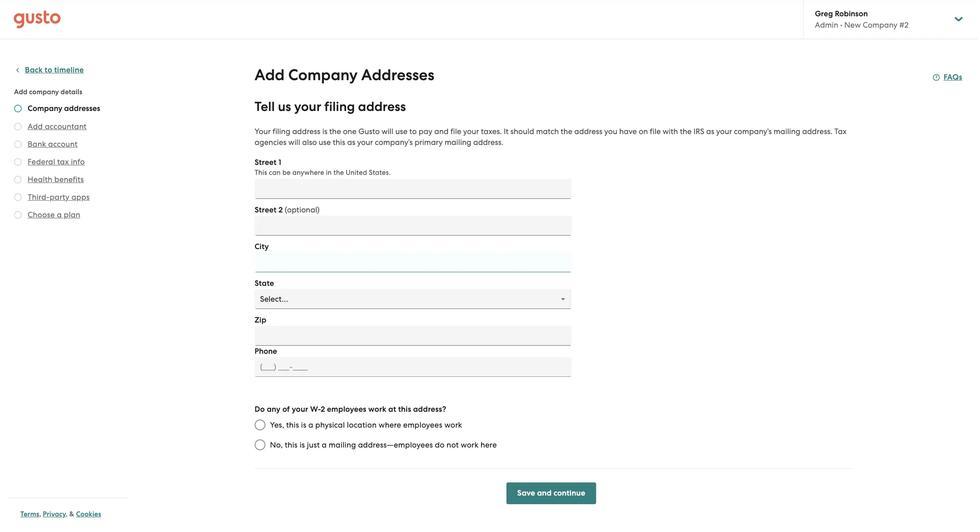 Task type: locate. For each thing, give the bounding box(es) containing it.
add accountant button
[[28, 121, 87, 132]]

your right of
[[292, 405, 308, 414]]

at
[[389, 405, 396, 414]]

0 horizontal spatial a
[[57, 210, 62, 219]]

1 vertical spatial company
[[288, 66, 358, 84]]

2 check image from the top
[[14, 158, 22, 166]]

your
[[294, 99, 322, 115], [464, 127, 479, 136], [717, 127, 733, 136], [357, 138, 373, 147], [292, 405, 308, 414]]

us
[[278, 99, 291, 115]]

2 horizontal spatial mailing
[[774, 127, 801, 136]]

2 horizontal spatial address
[[575, 127, 603, 136]]

1 horizontal spatial mailing
[[445, 138, 472, 147]]

company up tell us your filing address
[[288, 66, 358, 84]]

address. left tax
[[803, 127, 833, 136]]

1 horizontal spatial will
[[382, 127, 394, 136]]

3 check image from the top
[[14, 194, 22, 201]]

the right in
[[334, 169, 344, 177]]

this down one
[[333, 138, 346, 147]]

address. down taxes.
[[474, 138, 504, 147]]

third-party apps button
[[28, 192, 90, 203]]

2 horizontal spatial a
[[322, 441, 327, 450]]

company inside greg robinson admin • new company #2
[[863, 20, 898, 29]]

work
[[369, 405, 387, 414], [445, 421, 462, 430], [461, 441, 479, 450]]

yes, this is a physical location where employees work
[[270, 421, 462, 430]]

company down company
[[28, 104, 62, 113]]

a
[[57, 210, 62, 219], [309, 421, 314, 430], [322, 441, 327, 450]]

health benefits button
[[28, 174, 84, 185]]

0 vertical spatial to
[[45, 65, 52, 75]]

#2
[[900, 20, 909, 29]]

and right pay at the top of page
[[435, 127, 449, 136]]

add
[[255, 66, 285, 84], [14, 88, 27, 96], [28, 122, 43, 131]]

add inside button
[[28, 122, 43, 131]]

2 check image from the top
[[14, 141, 22, 148]]

a left 'plan' at the top of the page
[[57, 210, 62, 219]]

company
[[29, 88, 59, 96]]

1 horizontal spatial add
[[28, 122, 43, 131]]

and inside your filing address is the one gusto will use to pay and file your taxes. it should match the address you have on file with the irs as your company's mailing address. tax agencies will also use this as your company's primary mailing address.
[[435, 127, 449, 136]]

1
[[279, 158, 281, 167]]

employees down address?
[[403, 421, 443, 430]]

check image for add
[[14, 123, 22, 131]]

0 horizontal spatial 2
[[279, 205, 283, 215]]

check image left bank
[[14, 141, 22, 148]]

street left (optional)
[[255, 205, 277, 215]]

add company details
[[14, 88, 82, 96]]

, left privacy
[[39, 510, 41, 519]]

Phone text field
[[255, 357, 572, 377]]

a right just
[[322, 441, 327, 450]]

file right pay at the top of page
[[451, 127, 462, 136]]

1 vertical spatial to
[[410, 127, 417, 136]]

to right "back"
[[45, 65, 52, 75]]

0 vertical spatial is
[[323, 127, 328, 136]]

use
[[396, 127, 408, 136], [319, 138, 331, 147]]

1 vertical spatial add
[[14, 88, 27, 96]]

0 vertical spatial add
[[255, 66, 285, 84]]

use left pay at the top of page
[[396, 127, 408, 136]]

third-party apps
[[28, 193, 90, 202]]

1 vertical spatial as
[[347, 138, 356, 147]]

1 vertical spatial is
[[301, 421, 307, 430]]

save
[[518, 489, 536, 498]]

4 check image from the top
[[14, 211, 22, 219]]

1 vertical spatial will
[[289, 138, 300, 147]]

add for add company details
[[14, 88, 27, 96]]

2 vertical spatial add
[[28, 122, 43, 131]]

0 vertical spatial street
[[255, 158, 277, 167]]

employees up "location"
[[327, 405, 367, 414]]

company addresses list
[[14, 104, 126, 222]]

0 vertical spatial check image
[[14, 123, 22, 131]]

work up not
[[445, 421, 462, 430]]

company left #2
[[863, 20, 898, 29]]

check image left choose
[[14, 211, 22, 219]]

is left just
[[300, 441, 305, 450]]

1 vertical spatial filing
[[273, 127, 291, 136]]

will right gusto
[[382, 127, 394, 136]]

is left 'physical'
[[301, 421, 307, 430]]

you
[[605, 127, 618, 136]]

3 check image from the top
[[14, 176, 22, 184]]

,
[[39, 510, 41, 519], [66, 510, 68, 519]]

address.
[[803, 127, 833, 136], [474, 138, 504, 147]]

will left also
[[289, 138, 300, 147]]

0 horizontal spatial and
[[435, 127, 449, 136]]

2 vertical spatial is
[[300, 441, 305, 450]]

with
[[663, 127, 678, 136]]

to left pay at the top of page
[[410, 127, 417, 136]]

1 vertical spatial and
[[537, 489, 552, 498]]

1 horizontal spatial and
[[537, 489, 552, 498]]

0 vertical spatial will
[[382, 127, 394, 136]]

0 horizontal spatial to
[[45, 65, 52, 75]]

add up bank
[[28, 122, 43, 131]]

, left the &
[[66, 510, 68, 519]]

2 vertical spatial check image
[[14, 194, 22, 201]]

greg
[[816, 9, 834, 19]]

check image left add accountant
[[14, 123, 22, 131]]

0 vertical spatial company's
[[734, 127, 772, 136]]

0 vertical spatial work
[[369, 405, 387, 414]]

is left one
[[323, 127, 328, 136]]

1 street from the top
[[255, 158, 277, 167]]

2 vertical spatial mailing
[[329, 441, 356, 450]]

check image left third-
[[14, 194, 22, 201]]

your
[[255, 127, 271, 136]]

filing
[[325, 99, 355, 115], [273, 127, 291, 136]]

filing up agencies
[[273, 127, 291, 136]]

Street 1 field
[[255, 179, 572, 199]]

City field
[[255, 252, 572, 272]]

1 vertical spatial employees
[[403, 421, 443, 430]]

1 horizontal spatial file
[[650, 127, 661, 136]]

0 horizontal spatial address
[[292, 127, 321, 136]]

1 vertical spatial check image
[[14, 158, 22, 166]]

street for 2
[[255, 205, 277, 215]]

1 vertical spatial 2
[[321, 405, 325, 414]]

address—employees
[[358, 441, 433, 450]]

use right also
[[319, 138, 331, 147]]

0 vertical spatial filing
[[325, 99, 355, 115]]

back
[[25, 65, 43, 75]]

1 vertical spatial a
[[309, 421, 314, 430]]

home image
[[14, 10, 61, 28]]

bank
[[28, 140, 46, 149]]

apps
[[71, 193, 90, 202]]

1 vertical spatial company's
[[375, 138, 413, 147]]

add up tell
[[255, 66, 285, 84]]

plan
[[64, 210, 80, 219]]

1 horizontal spatial filing
[[325, 99, 355, 115]]

0 horizontal spatial file
[[451, 127, 462, 136]]

2 vertical spatial company
[[28, 104, 62, 113]]

1 horizontal spatial to
[[410, 127, 417, 136]]

2
[[279, 205, 283, 215], [321, 405, 325, 414]]

0 vertical spatial and
[[435, 127, 449, 136]]

filing up one
[[325, 99, 355, 115]]

0 horizontal spatial ,
[[39, 510, 41, 519]]

will
[[382, 127, 394, 136], [289, 138, 300, 147]]

location
[[347, 421, 377, 430]]

0 vertical spatial employees
[[327, 405, 367, 414]]

your filing address is the one gusto will use to pay and file your taxes. it should match the address you have on file with the irs as your company's mailing address. tax agencies will also use this as your company's primary mailing address.
[[255, 127, 847, 147]]

choose a plan
[[28, 210, 80, 219]]

2 left (optional)
[[279, 205, 283, 215]]

address up gusto
[[358, 99, 406, 115]]

state
[[255, 279, 274, 288]]

1 vertical spatial street
[[255, 205, 277, 215]]

in
[[326, 169, 332, 177]]

have
[[620, 127, 637, 136]]

1 horizontal spatial 2
[[321, 405, 325, 414]]

check image
[[14, 123, 22, 131], [14, 158, 22, 166], [14, 194, 22, 201]]

street
[[255, 158, 277, 167], [255, 205, 277, 215]]

tax
[[835, 127, 847, 136]]

1 horizontal spatial as
[[707, 127, 715, 136]]

and
[[435, 127, 449, 136], [537, 489, 552, 498]]

this
[[333, 138, 346, 147], [398, 405, 411, 414], [286, 421, 299, 430], [285, 441, 298, 450]]

addresses
[[362, 66, 435, 84]]

check image down add company details
[[14, 105, 22, 112]]

a down w-
[[309, 421, 314, 430]]

1 file from the left
[[451, 127, 462, 136]]

agencies
[[255, 138, 287, 147]]

robinson
[[835, 9, 868, 19]]

the left one
[[330, 127, 341, 136]]

work right not
[[461, 441, 479, 450]]

0 vertical spatial address.
[[803, 127, 833, 136]]

1 vertical spatial work
[[445, 421, 462, 430]]

check image left federal
[[14, 158, 22, 166]]

1 horizontal spatial use
[[396, 127, 408, 136]]

street up this
[[255, 158, 277, 167]]

0 vertical spatial company
[[863, 20, 898, 29]]

0 horizontal spatial use
[[319, 138, 331, 147]]

0 horizontal spatial filing
[[273, 127, 291, 136]]

as down one
[[347, 138, 356, 147]]

0 vertical spatial use
[[396, 127, 408, 136]]

2 horizontal spatial add
[[255, 66, 285, 84]]

2 street from the top
[[255, 205, 277, 215]]

address up also
[[292, 127, 321, 136]]

0 vertical spatial mailing
[[774, 127, 801, 136]]

to inside your filing address is the one gusto will use to pay and file your taxes. it should match the address you have on file with the irs as your company's mailing address. tax agencies will also use this as your company's primary mailing address.
[[410, 127, 417, 136]]

employees
[[327, 405, 367, 414], [403, 421, 443, 430]]

check image left health
[[14, 176, 22, 184]]

is
[[323, 127, 328, 136], [301, 421, 307, 430], [300, 441, 305, 450]]

1 check image from the top
[[14, 123, 22, 131]]

add left company
[[14, 88, 27, 96]]

and right save
[[537, 489, 552, 498]]

file right on
[[650, 127, 661, 136]]

0 horizontal spatial add
[[14, 88, 27, 96]]

back to timeline
[[25, 65, 84, 75]]

1 vertical spatial mailing
[[445, 138, 472, 147]]

1 horizontal spatial company
[[288, 66, 358, 84]]

back to timeline button
[[14, 65, 84, 76]]

is for just
[[300, 441, 305, 450]]

Yes, this is a physical location where employees work radio
[[250, 415, 270, 435]]

check image
[[14, 105, 22, 112], [14, 141, 22, 148], [14, 176, 22, 184], [14, 211, 22, 219]]

is for a
[[301, 421, 307, 430]]

1 horizontal spatial employees
[[403, 421, 443, 430]]

1 vertical spatial address.
[[474, 138, 504, 147]]

bank account button
[[28, 139, 78, 150]]

1 , from the left
[[39, 510, 41, 519]]

no,
[[270, 441, 283, 450]]

physical
[[316, 421, 345, 430]]

benefits
[[54, 175, 84, 184]]

accountant
[[45, 122, 87, 131]]

federal tax info
[[28, 157, 85, 166]]

as right irs
[[707, 127, 715, 136]]

0 vertical spatial a
[[57, 210, 62, 219]]

0 horizontal spatial as
[[347, 138, 356, 147]]

privacy link
[[43, 510, 66, 519]]

1 horizontal spatial ,
[[66, 510, 68, 519]]

2 up 'physical'
[[321, 405, 325, 414]]

add accountant
[[28, 122, 87, 131]]

check image for choose
[[14, 211, 22, 219]]

street inside street 1 this can be anywhere in the united states.
[[255, 158, 277, 167]]

2 horizontal spatial company
[[863, 20, 898, 29]]

0 horizontal spatial company
[[28, 104, 62, 113]]

work left at
[[369, 405, 387, 414]]

address left you on the right top of page
[[575, 127, 603, 136]]

this inside your filing address is the one gusto will use to pay and file your taxes. it should match the address you have on file with the irs as your company's mailing address. tax agencies will also use this as your company's primary mailing address.
[[333, 138, 346, 147]]

gusto
[[359, 127, 380, 136]]

0 vertical spatial 2
[[279, 205, 283, 215]]



Task type: describe. For each thing, give the bounding box(es) containing it.
check image for third-
[[14, 194, 22, 201]]

yes,
[[270, 421, 284, 430]]

on
[[639, 127, 648, 136]]

this
[[255, 169, 267, 177]]

0 horizontal spatial address.
[[474, 138, 504, 147]]

to inside button
[[45, 65, 52, 75]]

is inside your filing address is the one gusto will use to pay and file your taxes. it should match the address you have on file with the irs as your company's mailing address. tax agencies will also use this as your company's primary mailing address.
[[323, 127, 328, 136]]

be
[[283, 169, 291, 177]]

your down gusto
[[357, 138, 373, 147]]

zip
[[255, 316, 267, 325]]

the inside street 1 this can be anywhere in the united states.
[[334, 169, 344, 177]]

terms
[[20, 510, 39, 519]]

should
[[511, 127, 535, 136]]

admin
[[816, 20, 839, 29]]

this right yes, on the bottom left of page
[[286, 421, 299, 430]]

address?
[[413, 405, 446, 414]]

&
[[69, 510, 74, 519]]

federal
[[28, 157, 55, 166]]

city
[[255, 242, 269, 252]]

choose
[[28, 210, 55, 219]]

1 vertical spatial use
[[319, 138, 331, 147]]

0 horizontal spatial employees
[[327, 405, 367, 414]]

do any of your w-2 employees work at this address?
[[255, 405, 446, 414]]

your right the us
[[294, 99, 322, 115]]

save and continue button
[[507, 483, 597, 505]]

0 horizontal spatial company's
[[375, 138, 413, 147]]

privacy
[[43, 510, 66, 519]]

here
[[481, 441, 497, 450]]

addresses
[[64, 104, 100, 113]]

new
[[845, 20, 861, 29]]

your left taxes.
[[464, 127, 479, 136]]

check image for health
[[14, 176, 22, 184]]

info
[[71, 157, 85, 166]]

2 , from the left
[[66, 510, 68, 519]]

federal tax info button
[[28, 156, 85, 167]]

account
[[48, 140, 78, 149]]

this right no,
[[285, 441, 298, 450]]

united
[[346, 169, 367, 177]]

this right at
[[398, 405, 411, 414]]

the left irs
[[680, 127, 692, 136]]

No, this is just a mailing address—employees do not work here radio
[[250, 435, 270, 455]]

terms link
[[20, 510, 39, 519]]

continue
[[554, 489, 586, 498]]

and inside button
[[537, 489, 552, 498]]

tell
[[255, 99, 275, 115]]

one
[[343, 127, 357, 136]]

party
[[50, 193, 69, 202]]

anywhere
[[293, 169, 324, 177]]

where
[[379, 421, 401, 430]]

save and continue
[[518, 489, 586, 498]]

irs
[[694, 127, 705, 136]]

0 vertical spatial as
[[707, 127, 715, 136]]

states.
[[369, 169, 391, 177]]

1 check image from the top
[[14, 105, 22, 112]]

it
[[504, 127, 509, 136]]

company addresses
[[28, 104, 100, 113]]

check image for bank
[[14, 141, 22, 148]]

health
[[28, 175, 52, 184]]

•
[[841, 20, 843, 29]]

also
[[302, 138, 317, 147]]

1 horizontal spatial address
[[358, 99, 406, 115]]

can
[[269, 169, 281, 177]]

match
[[536, 127, 559, 136]]

0 horizontal spatial will
[[289, 138, 300, 147]]

choose a plan button
[[28, 209, 80, 220]]

add company addresses
[[255, 66, 435, 84]]

0 horizontal spatial mailing
[[329, 441, 356, 450]]

of
[[283, 405, 290, 414]]

street for 1
[[255, 158, 277, 167]]

1 horizontal spatial company's
[[734, 127, 772, 136]]

any
[[267, 405, 281, 414]]

street 1 this can be anywhere in the united states.
[[255, 158, 391, 177]]

cookies button
[[76, 509, 101, 520]]

bank account
[[28, 140, 78, 149]]

primary
[[415, 138, 443, 147]]

company inside company addresses 'list'
[[28, 104, 62, 113]]

a inside button
[[57, 210, 62, 219]]

greg robinson admin • new company #2
[[816, 9, 909, 29]]

1 horizontal spatial address.
[[803, 127, 833, 136]]

faqs button
[[933, 72, 963, 83]]

the right match
[[561, 127, 573, 136]]

details
[[61, 88, 82, 96]]

add for add accountant
[[28, 122, 43, 131]]

cookies
[[76, 510, 101, 519]]

2 file from the left
[[650, 127, 661, 136]]

add for add company addresses
[[255, 66, 285, 84]]

Street 2 field
[[255, 216, 572, 236]]

terms , privacy , & cookies
[[20, 510, 101, 519]]

Zip field
[[255, 326, 572, 346]]

just
[[307, 441, 320, 450]]

health benefits
[[28, 175, 84, 184]]

taxes.
[[481, 127, 502, 136]]

pay
[[419, 127, 433, 136]]

2 vertical spatial a
[[322, 441, 327, 450]]

street 2 (optional)
[[255, 205, 320, 215]]

do
[[435, 441, 445, 450]]

w-
[[310, 405, 321, 414]]

faqs
[[944, 73, 963, 82]]

phone
[[255, 347, 277, 356]]

2 vertical spatial work
[[461, 441, 479, 450]]

check image for federal
[[14, 158, 22, 166]]

tax
[[57, 157, 69, 166]]

timeline
[[54, 65, 84, 75]]

filing inside your filing address is the one gusto will use to pay and file your taxes. it should match the address you have on file with the irs as your company's mailing address. tax agencies will also use this as your company's primary mailing address.
[[273, 127, 291, 136]]

do
[[255, 405, 265, 414]]

not
[[447, 441, 459, 450]]

(optional)
[[285, 205, 320, 214]]

1 horizontal spatial a
[[309, 421, 314, 430]]

no, this is just a mailing address—employees do not work here
[[270, 441, 497, 450]]

your right irs
[[717, 127, 733, 136]]

third-
[[28, 193, 50, 202]]



Task type: vqa. For each thing, say whether or not it's contained in the screenshot.
earn
no



